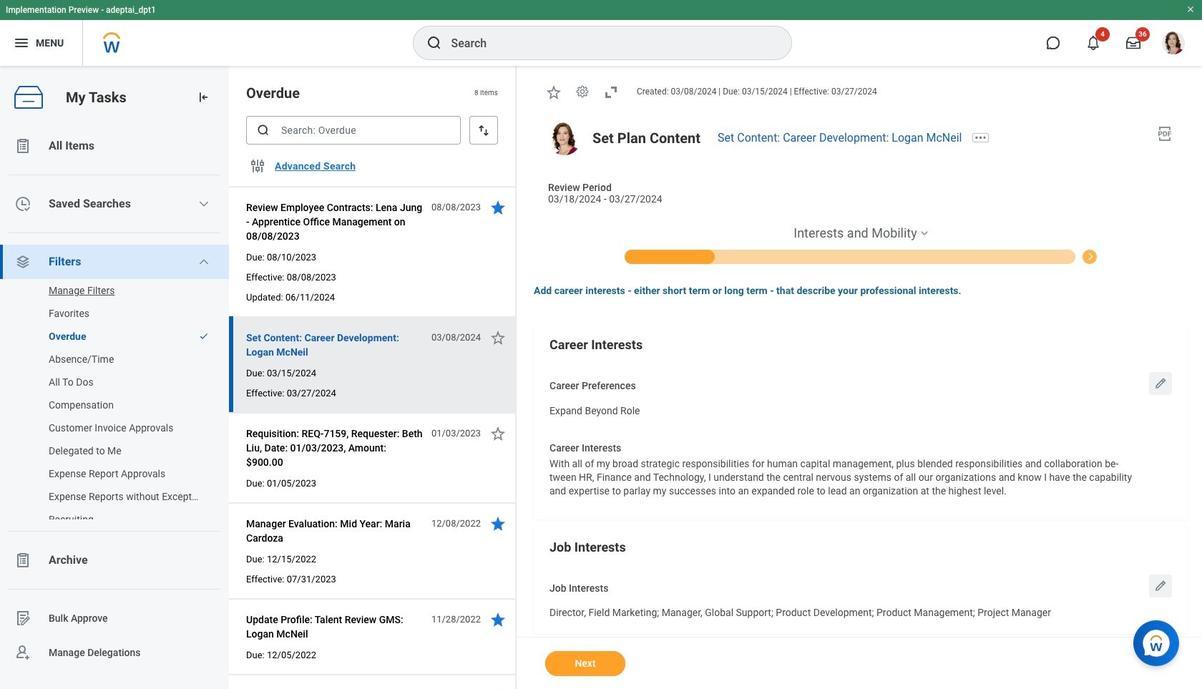 Task type: describe. For each thing, give the bounding box(es) containing it.
clock check image
[[14, 195, 31, 213]]

0 vertical spatial search image
[[425, 34, 443, 52]]

Search Workday  search field
[[451, 27, 762, 59]]

4 star image from the top
[[490, 611, 507, 628]]

gear image
[[575, 85, 590, 99]]

clipboard image
[[14, 137, 31, 155]]

notifications large image
[[1086, 36, 1101, 50]]

transformation import image
[[196, 90, 210, 104]]

edit image
[[1154, 377, 1168, 391]]

1 star image from the top
[[490, 329, 507, 346]]

user plus image
[[14, 644, 31, 661]]

0 horizontal spatial search image
[[256, 123, 271, 137]]

0 vertical spatial star image
[[545, 84, 562, 101]]

profile logan mcneil image
[[1162, 31, 1185, 57]]

chevron down image for the perspective icon
[[198, 256, 210, 268]]

close environment banner image
[[1187, 5, 1195, 14]]

fullscreen image
[[603, 84, 620, 101]]

1 list from the top
[[0, 129, 229, 689]]

chevron right image
[[1082, 248, 1099, 261]]

perspective image
[[14, 253, 31, 271]]

chevron down image for clock check image at the top of page
[[198, 198, 210, 210]]

employee's photo (logan mcneil) image
[[548, 122, 581, 155]]

2 list from the top
[[0, 276, 229, 534]]



Task type: locate. For each thing, give the bounding box(es) containing it.
1 vertical spatial search image
[[256, 123, 271, 137]]

edit image
[[1154, 579, 1168, 593]]

justify image
[[13, 34, 30, 52]]

star image
[[490, 329, 507, 346], [490, 425, 507, 442], [490, 515, 507, 532], [490, 611, 507, 628], [490, 687, 507, 689]]

5 star image from the top
[[490, 687, 507, 689]]

configure image
[[249, 157, 266, 175]]

banner
[[0, 0, 1202, 66]]

1 chevron down image from the top
[[198, 198, 210, 210]]

chevron down image
[[198, 198, 210, 210], [198, 256, 210, 268]]

0 vertical spatial chevron down image
[[198, 198, 210, 210]]

2 chevron down image from the top
[[198, 256, 210, 268]]

inbox large image
[[1126, 36, 1141, 50]]

1 horizontal spatial search image
[[425, 34, 443, 52]]

rename image
[[14, 610, 31, 627]]

1 horizontal spatial star image
[[545, 84, 562, 101]]

list
[[0, 129, 229, 689], [0, 276, 229, 534]]

0 horizontal spatial star image
[[490, 199, 507, 216]]

Search: Overdue text field
[[246, 116, 461, 145]]

navigation
[[534, 224, 1188, 264]]

clipboard image
[[14, 552, 31, 569]]

view printable version (pdf) image
[[1156, 125, 1174, 142]]

1 vertical spatial star image
[[490, 199, 507, 216]]

3 star image from the top
[[490, 515, 507, 532]]

star image
[[545, 84, 562, 101], [490, 199, 507, 216]]

2 star image from the top
[[490, 425, 507, 442]]

sort image
[[477, 123, 491, 137]]

1 vertical spatial chevron down image
[[198, 256, 210, 268]]

None text field
[[550, 396, 640, 421], [550, 599, 1051, 623], [550, 396, 640, 421], [550, 599, 1051, 623]]

check image
[[199, 331, 209, 341]]

item list element
[[229, 66, 517, 689]]

search image
[[425, 34, 443, 52], [256, 123, 271, 137]]



Task type: vqa. For each thing, say whether or not it's contained in the screenshot.
NOTIFICATIONS LARGE icon
yes



